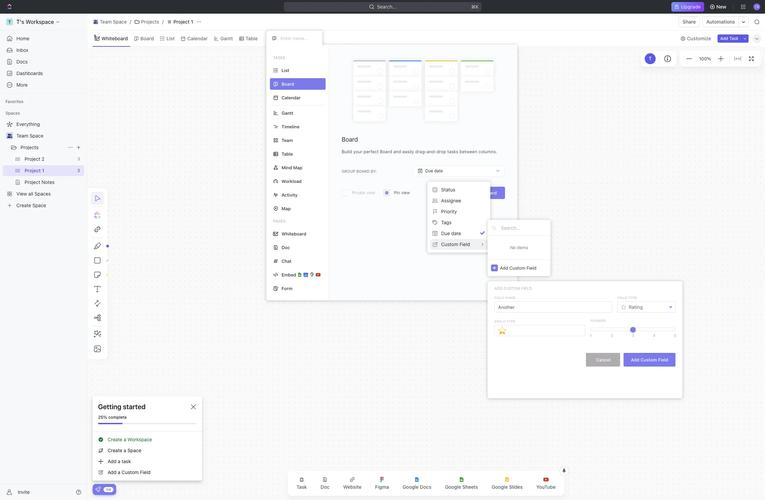 Task type: vqa. For each thing, say whether or not it's contained in the screenshot.
third row
no



Task type: describe. For each thing, give the bounding box(es) containing it.
1 vertical spatial team space link
[[16, 131, 83, 141]]

google slides button
[[486, 473, 528, 495]]

add a custom field
[[108, 470, 151, 476]]

view
[[275, 35, 286, 41]]

1 vertical spatial gantt
[[282, 110, 293, 116]]

gantt inside 'gantt' link
[[220, 35, 233, 41]]

project
[[173, 19, 190, 25]]

emoji
[[495, 319, 506, 323]]

Search... text field
[[501, 223, 547, 233]]

create for create a space
[[108, 448, 122, 454]]

project 1
[[173, 19, 193, 25]]

figma button
[[370, 473, 394, 495]]

add custom field button
[[488, 260, 551, 276]]

0 vertical spatial whiteboard
[[101, 35, 128, 41]]

custom down no items
[[509, 265, 525, 271]]

date for due date button
[[451, 231, 461, 236]]

0 horizontal spatial doc
[[282, 245, 290, 250]]

due date button
[[430, 228, 488, 239]]

view button
[[266, 30, 288, 46]]

list link
[[165, 34, 175, 43]]

task
[[122, 459, 131, 465]]

activity
[[282, 192, 298, 198]]

a for task
[[118, 459, 120, 465]]

rating
[[629, 304, 643, 310]]

favorites button
[[3, 98, 26, 106]]

task inside button
[[297, 485, 307, 490]]

new button
[[707, 1, 731, 12]]

mind map
[[282, 165, 302, 170]]

0 vertical spatial 1
[[191, 19, 193, 25]]

100% button
[[698, 55, 713, 63]]

doc inside button
[[321, 485, 330, 490]]

a for custom
[[118, 470, 120, 476]]

tags button
[[430, 217, 488, 228]]

dashboards
[[16, 70, 43, 76]]

1 horizontal spatial calendar
[[282, 95, 301, 100]]

sheets
[[462, 485, 478, 490]]

assignee button
[[430, 195, 488, 206]]

google sheets
[[445, 485, 478, 490]]

getting
[[98, 403, 121, 411]]

Enter name... text field
[[495, 302, 612, 313]]

0 vertical spatial team space link
[[91, 18, 128, 26]]

due date for due date button
[[441, 231, 461, 236]]

invite
[[18, 490, 30, 495]]

google docs
[[403, 485, 431, 490]]

google docs button
[[397, 473, 437, 495]]

custom field button
[[430, 239, 488, 250]]

0 vertical spatial list
[[167, 35, 175, 41]]

google for google sheets
[[445, 485, 461, 490]]

custom field
[[441, 242, 470, 247]]

team space inside tree
[[16, 133, 43, 139]]

create a workspace
[[108, 437, 152, 443]]

view button
[[266, 34, 288, 43]]

due date for due date dropdown button
[[425, 169, 443, 174]]

2 horizontal spatial team
[[282, 138, 293, 143]]

1 horizontal spatial team
[[100, 19, 112, 25]]

cancel button
[[586, 353, 620, 367]]

google for google docs
[[403, 485, 419, 490]]

due for due date button
[[441, 231, 450, 236]]

0 vertical spatial user group image
[[94, 20, 98, 24]]

1 horizontal spatial projects
[[141, 19, 159, 25]]

customize
[[687, 35, 711, 41]]

table link
[[244, 34, 258, 43]]

inbox link
[[3, 45, 84, 56]]

status
[[441, 187, 455, 193]]

create a space
[[108, 448, 141, 454]]

no items
[[510, 245, 528, 251]]

cancel
[[596, 357, 611, 363]]

field name
[[495, 296, 516, 300]]

create for create a workspace
[[108, 437, 122, 443]]

user group image inside the sidebar 'navigation'
[[7, 134, 12, 138]]

custom inside button
[[641, 357, 657, 363]]

⌘k
[[471, 4, 479, 10]]

getting started
[[98, 403, 146, 411]]

youtube
[[536, 485, 556, 490]]

⭐ button
[[495, 325, 585, 336]]

priority button
[[430, 206, 488, 217]]

5
[[674, 334, 676, 338]]

group board by:
[[342, 169, 377, 173]]

chat
[[282, 259, 292, 264]]

team inside the sidebar 'navigation'
[[16, 133, 28, 139]]

assignee
[[441, 198, 461, 204]]

complete
[[108, 415, 127, 420]]

100%
[[699, 56, 711, 61]]

25% complete
[[98, 415, 127, 420]]

2
[[611, 334, 613, 338]]

onboarding checklist button image
[[95, 487, 101, 493]]

home link
[[3, 33, 84, 44]]

gantt link
[[219, 34, 233, 43]]

1 horizontal spatial space
[[113, 19, 127, 25]]

inbox
[[16, 47, 28, 53]]

board
[[356, 169, 370, 173]]

add a task
[[108, 459, 131, 465]]

0 vertical spatial board
[[141, 35, 154, 41]]

0 vertical spatial table
[[246, 35, 258, 41]]



Task type: locate. For each thing, give the bounding box(es) containing it.
1 vertical spatial due date
[[441, 231, 461, 236]]

team space
[[100, 19, 127, 25], [16, 133, 43, 139]]

workload
[[282, 179, 302, 184]]

calendar up timeline
[[282, 95, 301, 100]]

space inside the sidebar 'navigation'
[[30, 133, 43, 139]]

add custom field button
[[624, 353, 676, 367]]

tags
[[441, 220, 452, 226]]

1 vertical spatial task
[[297, 485, 307, 490]]

map down 'activity'
[[282, 206, 291, 211]]

started
[[123, 403, 146, 411]]

0 vertical spatial date
[[434, 169, 443, 174]]

0 horizontal spatial whiteboard
[[101, 35, 128, 41]]

whiteboard left 'board' link
[[101, 35, 128, 41]]

1 vertical spatial 1
[[590, 334, 592, 338]]

board link
[[139, 34, 154, 43]]

map
[[293, 165, 302, 170], [282, 206, 291, 211]]

0 horizontal spatial 1
[[191, 19, 193, 25]]

⭐
[[498, 326, 506, 336]]

2 vertical spatial space
[[128, 448, 141, 454]]

projects inside the sidebar 'navigation'
[[21, 145, 39, 150]]

1 vertical spatial whiteboard
[[282, 231, 306, 237]]

type up rating
[[628, 296, 637, 300]]

date inside dropdown button
[[434, 169, 443, 174]]

due date inside dropdown button
[[425, 169, 443, 174]]

figma
[[375, 485, 389, 490]]

1 vertical spatial add custom field
[[495, 286, 532, 291]]

date up status
[[434, 169, 443, 174]]

emoji type ⭐
[[495, 319, 516, 336]]

form
[[282, 286, 293, 291]]

tree containing team space
[[3, 119, 84, 211]]

spaces
[[5, 111, 20, 116]]

gantt left table link
[[220, 35, 233, 41]]

google inside the google sheets button
[[445, 485, 461, 490]]

team down spaces
[[16, 133, 28, 139]]

create up add a task on the bottom left
[[108, 448, 122, 454]]

google inside google slides button
[[492, 485, 508, 490]]

0 horizontal spatial space
[[30, 133, 43, 139]]

1 right project
[[191, 19, 193, 25]]

field
[[460, 242, 470, 247], [527, 265, 537, 271], [521, 286, 532, 291], [495, 296, 504, 300], [618, 296, 627, 300], [658, 357, 668, 363], [140, 470, 151, 476]]

tree inside the sidebar 'navigation'
[[3, 119, 84, 211]]

onboarding checklist button element
[[95, 487, 101, 493]]

google sheets button
[[440, 473, 484, 495]]

type right emoji
[[506, 319, 516, 323]]

a for workspace
[[124, 437, 126, 443]]

calendar link
[[186, 34, 208, 43]]

1 horizontal spatial map
[[293, 165, 302, 170]]

1 horizontal spatial user group image
[[94, 20, 98, 24]]

add custom field inside button
[[631, 357, 668, 363]]

3
[[632, 334, 634, 338]]

space
[[113, 19, 127, 25], [30, 133, 43, 139], [128, 448, 141, 454]]

task inside 'button'
[[729, 36, 739, 41]]

0 horizontal spatial /
[[130, 19, 131, 25]]

date up custom field on the top
[[451, 231, 461, 236]]

list down the view
[[282, 67, 289, 73]]

task
[[729, 36, 739, 41], [297, 485, 307, 490]]

timeline
[[282, 124, 300, 129]]

add custom field
[[500, 265, 537, 271], [495, 286, 532, 291], [631, 357, 668, 363]]

1 vertical spatial map
[[282, 206, 291, 211]]

embed
[[282, 272, 296, 278]]

1 horizontal spatial team space
[[100, 19, 127, 25]]

dashboards link
[[3, 68, 84, 79]]

automations
[[707, 19, 735, 25]]

0 horizontal spatial team space
[[16, 133, 43, 139]]

0 vertical spatial projects link
[[133, 18, 161, 26]]

add custom field down 4
[[631, 357, 668, 363]]

0 vertical spatial create
[[108, 437, 122, 443]]

custom up the name
[[504, 286, 520, 291]]

custom down 4
[[641, 357, 657, 363]]

team space link
[[91, 18, 128, 26], [16, 131, 83, 141]]

google slides
[[492, 485, 523, 490]]

1 horizontal spatial team space link
[[91, 18, 128, 26]]

docs inside button
[[420, 485, 431, 490]]

0 vertical spatial due
[[425, 169, 433, 174]]

tree
[[3, 119, 84, 211]]

1/4
[[106, 488, 111, 492]]

rating button
[[618, 302, 675, 313]]

due
[[425, 169, 433, 174], [441, 231, 450, 236]]

a up task in the left of the page
[[124, 448, 126, 454]]

automations button
[[703, 17, 739, 27]]

2 / from the left
[[162, 19, 164, 25]]

0 horizontal spatial google
[[403, 485, 419, 490]]

0 horizontal spatial gantt
[[220, 35, 233, 41]]

0 vertical spatial team space
[[100, 19, 127, 25]]

1 vertical spatial team space
[[16, 133, 43, 139]]

0 horizontal spatial map
[[282, 206, 291, 211]]

add custom field down no items
[[500, 265, 537, 271]]

0 horizontal spatial type
[[506, 319, 516, 323]]

task left doc button
[[297, 485, 307, 490]]

a down add a task on the bottom left
[[118, 470, 120, 476]]

new
[[717, 4, 727, 10]]

1 vertical spatial create
[[108, 448, 122, 454]]

favorites
[[5, 99, 24, 104]]

due inside button
[[441, 231, 450, 236]]

google left sheets
[[445, 485, 461, 490]]

0 horizontal spatial team
[[16, 133, 28, 139]]

type for emoji type ⭐
[[506, 319, 516, 323]]

status button
[[430, 185, 488, 195]]

0 horizontal spatial list
[[167, 35, 175, 41]]

0 vertical spatial space
[[113, 19, 127, 25]]

add task
[[720, 36, 739, 41]]

1 horizontal spatial due
[[441, 231, 450, 236]]

by:
[[371, 169, 377, 173]]

field inside button
[[658, 357, 668, 363]]

1 horizontal spatial google
[[445, 485, 461, 490]]

priority
[[441, 209, 457, 215]]

google inside google docs button
[[403, 485, 419, 490]]

google left slides
[[492, 485, 508, 490]]

0 horizontal spatial table
[[246, 35, 258, 41]]

0 vertical spatial add custom field
[[500, 265, 537, 271]]

2 create from the top
[[108, 448, 122, 454]]

1 horizontal spatial list
[[282, 67, 289, 73]]

website
[[343, 485, 362, 490]]

2 vertical spatial board
[[483, 190, 497, 196]]

due for due date dropdown button
[[425, 169, 433, 174]]

1 vertical spatial projects link
[[21, 142, 65, 153]]

1 / from the left
[[130, 19, 131, 25]]

custom down task in the left of the page
[[122, 470, 139, 476]]

google right figma
[[403, 485, 419, 490]]

google
[[403, 485, 419, 490], [445, 485, 461, 490], [492, 485, 508, 490]]

create up create a space
[[108, 437, 122, 443]]

0 horizontal spatial projects link
[[21, 142, 65, 153]]

1 vertical spatial docs
[[420, 485, 431, 490]]

1 horizontal spatial doc
[[321, 485, 330, 490]]

1 vertical spatial due
[[441, 231, 450, 236]]

group
[[342, 169, 355, 173]]

team up the "whiteboard" link
[[100, 19, 112, 25]]

close image
[[191, 405, 196, 410]]

0 horizontal spatial date
[[434, 169, 443, 174]]

add custom field inside dropdown button
[[500, 265, 537, 271]]

doc
[[282, 245, 290, 250], [321, 485, 330, 490]]

list
[[167, 35, 175, 41], [282, 67, 289, 73]]

1 vertical spatial date
[[451, 231, 461, 236]]

docs link
[[3, 56, 84, 67]]

a for space
[[124, 448, 126, 454]]

calendar down project 1
[[187, 35, 208, 41]]

youtube button
[[531, 473, 561, 495]]

1 horizontal spatial type
[[628, 296, 637, 300]]

1 vertical spatial projects
[[21, 145, 39, 150]]

0 vertical spatial due date
[[425, 169, 443, 174]]

add inside button
[[631, 357, 639, 363]]

create
[[108, 437, 122, 443], [108, 448, 122, 454]]

share button
[[679, 16, 700, 27]]

add
[[720, 36, 728, 41], [500, 265, 508, 271], [495, 286, 503, 291], [631, 357, 639, 363], [108, 459, 116, 465], [108, 470, 116, 476]]

whiteboard up "chat"
[[282, 231, 306, 237]]

name
[[505, 296, 516, 300]]

1 horizontal spatial table
[[282, 151, 293, 157]]

website button
[[338, 473, 367, 495]]

gantt
[[220, 35, 233, 41], [282, 110, 293, 116]]

1 horizontal spatial whiteboard
[[282, 231, 306, 237]]

0 vertical spatial doc
[[282, 245, 290, 250]]

0 vertical spatial projects
[[141, 19, 159, 25]]

1 horizontal spatial projects link
[[133, 18, 161, 26]]

1 vertical spatial calendar
[[282, 95, 301, 100]]

0 vertical spatial gantt
[[220, 35, 233, 41]]

team space down spaces
[[16, 133, 43, 139]]

map right mind
[[293, 165, 302, 170]]

4
[[653, 334, 655, 338]]

date for due date dropdown button
[[434, 169, 443, 174]]

1 vertical spatial space
[[30, 133, 43, 139]]

user group image
[[94, 20, 98, 24], [7, 134, 12, 138]]

docs inside "link"
[[16, 59, 28, 65]]

slides
[[509, 485, 523, 490]]

0 horizontal spatial board
[[141, 35, 154, 41]]

a
[[124, 437, 126, 443], [124, 448, 126, 454], [118, 459, 120, 465], [118, 470, 120, 476]]

date inside button
[[451, 231, 461, 236]]

3 google from the left
[[492, 485, 508, 490]]

upgrade link
[[672, 2, 704, 12]]

doc button
[[315, 473, 335, 495]]

due inside dropdown button
[[425, 169, 433, 174]]

t
[[649, 56, 652, 61]]

type
[[628, 296, 637, 300], [506, 319, 516, 323]]

add inside dropdown button
[[500, 265, 508, 271]]

2 vertical spatial add custom field
[[631, 357, 668, 363]]

whiteboard
[[101, 35, 128, 41], [282, 231, 306, 237]]

team down timeline
[[282, 138, 293, 143]]

2 horizontal spatial board
[[483, 190, 497, 196]]

0 vertical spatial map
[[293, 165, 302, 170]]

home
[[16, 36, 29, 41]]

2 horizontal spatial google
[[492, 485, 508, 490]]

projects
[[141, 19, 159, 25], [21, 145, 39, 150]]

items
[[517, 245, 528, 251]]

0 vertical spatial calendar
[[187, 35, 208, 41]]

table
[[246, 35, 258, 41], [282, 151, 293, 157]]

1 vertical spatial doc
[[321, 485, 330, 490]]

due date up status
[[425, 169, 443, 174]]

search...
[[377, 4, 396, 10]]

task button
[[291, 473, 312, 495]]

add custom field up the name
[[495, 286, 532, 291]]

0 vertical spatial type
[[628, 296, 637, 300]]

gantt up timeline
[[282, 110, 293, 116]]

1 vertical spatial type
[[506, 319, 516, 323]]

1 vertical spatial user group image
[[7, 134, 12, 138]]

upgrade
[[681, 4, 701, 10]]

type inside emoji type ⭐
[[506, 319, 516, 323]]

add inside 'button'
[[720, 36, 728, 41]]

team
[[100, 19, 112, 25], [16, 133, 28, 139], [282, 138, 293, 143]]

number
[[591, 319, 606, 323]]

1 create from the top
[[108, 437, 122, 443]]

0 horizontal spatial projects
[[21, 145, 39, 150]]

whiteboard link
[[100, 34, 128, 43]]

a up create a space
[[124, 437, 126, 443]]

1 vertical spatial board
[[342, 136, 358, 143]]

google for google slides
[[492, 485, 508, 490]]

team space up the "whiteboard" link
[[100, 19, 127, 25]]

board
[[141, 35, 154, 41], [342, 136, 358, 143], [483, 190, 497, 196]]

1 google from the left
[[403, 485, 419, 490]]

0 horizontal spatial user group image
[[7, 134, 12, 138]]

custom
[[441, 242, 458, 247], [509, 265, 525, 271], [504, 286, 520, 291], [641, 357, 657, 363], [122, 470, 139, 476]]

project 1 link
[[165, 18, 195, 26]]

0 horizontal spatial calendar
[[187, 35, 208, 41]]

type for field type
[[628, 296, 637, 300]]

2 horizontal spatial space
[[128, 448, 141, 454]]

share
[[683, 19, 696, 25]]

1 down number
[[590, 334, 592, 338]]

1 horizontal spatial date
[[451, 231, 461, 236]]

1 horizontal spatial /
[[162, 19, 164, 25]]

1 vertical spatial list
[[282, 67, 289, 73]]

doc up "chat"
[[282, 245, 290, 250]]

0 horizontal spatial due
[[425, 169, 433, 174]]

mind
[[282, 165, 292, 170]]

0 horizontal spatial task
[[297, 485, 307, 490]]

0 horizontal spatial team space link
[[16, 131, 83, 141]]

due date
[[425, 169, 443, 174], [441, 231, 461, 236]]

1 vertical spatial table
[[282, 151, 293, 157]]

1 horizontal spatial 1
[[590, 334, 592, 338]]

Enter name... field
[[280, 35, 317, 41]]

sidebar navigation
[[0, 14, 87, 501]]

task down automations button in the right of the page
[[729, 36, 739, 41]]

customize button
[[678, 34, 713, 43]]

table right 'gantt' link
[[246, 35, 258, 41]]

0 horizontal spatial docs
[[16, 59, 28, 65]]

0 vertical spatial task
[[729, 36, 739, 41]]

table up mind
[[282, 151, 293, 157]]

2 google from the left
[[445, 485, 461, 490]]

1 horizontal spatial gantt
[[282, 110, 293, 116]]

due date up custom field on the top
[[441, 231, 461, 236]]

1 horizontal spatial board
[[342, 136, 358, 143]]

list down 'project 1' link
[[167, 35, 175, 41]]

a left task in the left of the page
[[118, 459, 120, 465]]

no
[[510, 245, 516, 251]]

workspace
[[128, 437, 152, 443]]

calendar
[[187, 35, 208, 41], [282, 95, 301, 100]]

0 vertical spatial docs
[[16, 59, 28, 65]]

1 horizontal spatial docs
[[420, 485, 431, 490]]

field type
[[618, 296, 637, 300]]

doc right task button at bottom left
[[321, 485, 330, 490]]

due date inside button
[[441, 231, 461, 236]]

1 horizontal spatial task
[[729, 36, 739, 41]]

custom down due date button
[[441, 242, 458, 247]]



